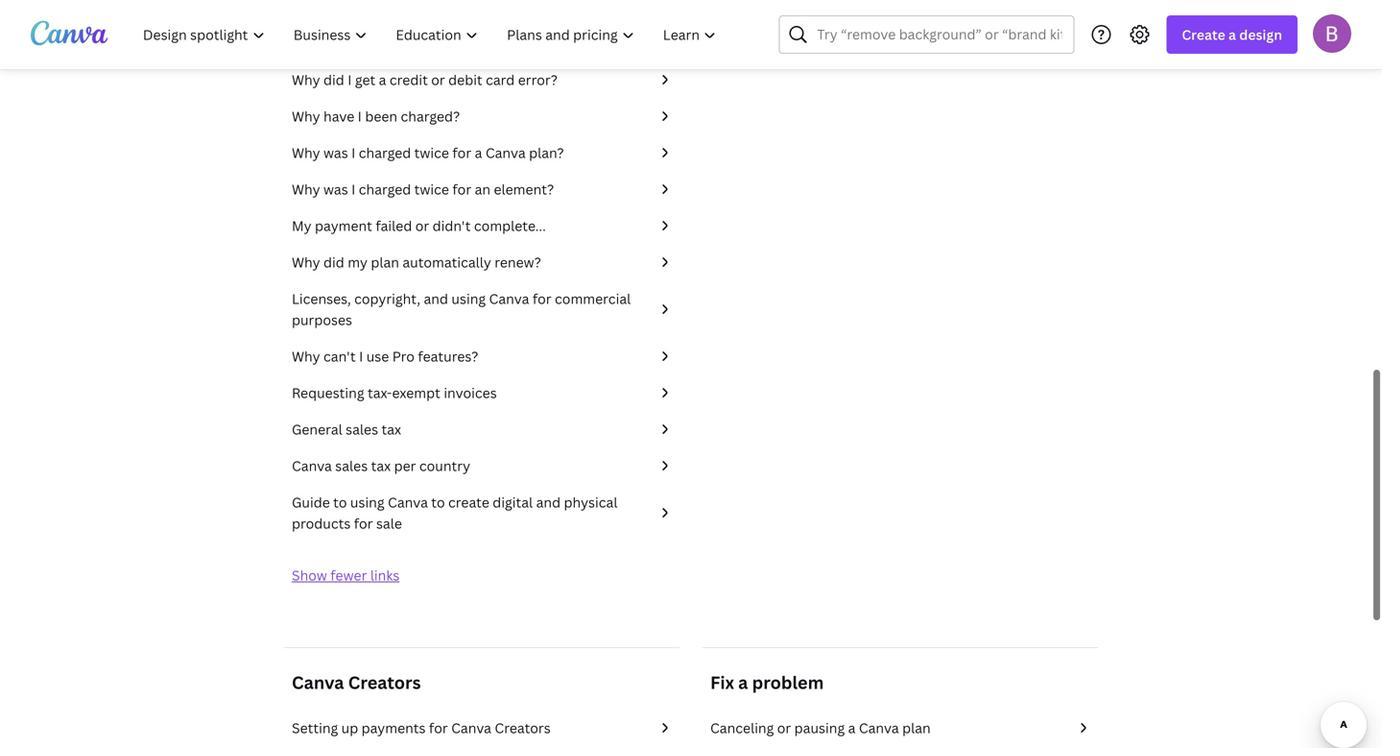 Task type: describe. For each thing, give the bounding box(es) containing it.
country
[[420, 457, 471, 475]]

twice for an
[[415, 180, 449, 198]]

why have i been charged? link
[[292, 106, 672, 127]]

my payment failed or didn't complete... link
[[292, 215, 672, 236]]

1 to from the left
[[333, 493, 347, 511]]

using inside guide to using canva to create digital and physical products for sale
[[350, 493, 385, 511]]

debit
[[449, 71, 483, 89]]

a inside dropdown button
[[1229, 25, 1237, 44]]

charged?
[[401, 107, 460, 125]]

did for i
[[324, 71, 345, 89]]

requesting
[[292, 384, 365, 402]]

problem
[[753, 671, 824, 694]]

for for a
[[453, 144, 472, 162]]

exempt
[[392, 384, 441, 402]]

0 horizontal spatial or
[[416, 217, 429, 235]]

why for why was i charged twice for an element?
[[292, 180, 320, 198]]

why for why was i charged twice for a canva plan?
[[292, 144, 320, 162]]

links
[[371, 566, 400, 584]]

payments
[[362, 719, 426, 737]]

guide
[[292, 493, 330, 511]]

create a design
[[1183, 25, 1283, 44]]

canceling
[[711, 719, 774, 737]]

and inside guide to using canva to create digital and physical products for sale
[[536, 493, 561, 511]]

i for why was i charged twice for an element?
[[352, 180, 356, 198]]

sale
[[376, 514, 402, 533]]

2 to from the left
[[431, 493, 445, 511]]

a right 'pausing'
[[849, 719, 856, 737]]

create
[[449, 493, 490, 511]]

fewer
[[331, 566, 367, 584]]

complete...
[[474, 217, 546, 235]]

sales for general
[[346, 420, 378, 438]]

bob builder image
[[1314, 14, 1352, 53]]

have
[[324, 107, 355, 125]]

use
[[367, 347, 389, 365]]

for inside guide to using canva to create digital and physical products for sale
[[354, 514, 373, 533]]

setting
[[292, 719, 338, 737]]

why did i get a credit or debit card error?
[[292, 71, 558, 89]]

up
[[342, 719, 358, 737]]

why have i been charged?
[[292, 107, 460, 125]]

and inside licenses, copyright, and using canva for commercial purposes
[[424, 290, 448, 308]]

per
[[394, 457, 416, 475]]

guide to using canva to create digital and physical products for sale
[[292, 493, 618, 533]]

copyright,
[[354, 290, 421, 308]]

show fewer links button
[[292, 566, 400, 584]]

requesting tax-exempt invoices link
[[292, 382, 672, 403]]

canceling or pausing a canva plan
[[711, 719, 931, 737]]

why was i charged twice for a canva plan?
[[292, 144, 564, 162]]

canva sales tax per country
[[292, 457, 471, 475]]

why for why have i been charged?
[[292, 107, 320, 125]]

a up why was i charged twice for an element? link at top left
[[475, 144, 482, 162]]

failed
[[376, 217, 412, 235]]

charged for an
[[359, 180, 411, 198]]

credit
[[390, 71, 428, 89]]

been
[[365, 107, 398, 125]]

for for an
[[453, 180, 472, 198]]

physical
[[564, 493, 618, 511]]

0 vertical spatial creators
[[348, 671, 421, 694]]

payment
[[315, 217, 373, 235]]

create
[[1183, 25, 1226, 44]]

why for why can't i use pro features?
[[292, 347, 320, 365]]

licenses, copyright, and using canva for commercial purposes
[[292, 290, 631, 329]]

general sales tax link
[[292, 419, 672, 440]]

card
[[486, 71, 515, 89]]

pro
[[393, 347, 415, 365]]

did for my
[[324, 253, 345, 271]]

an
[[475, 180, 491, 198]]

canva up 'element?'
[[486, 144, 526, 162]]

get
[[355, 71, 376, 89]]

canva creators
[[292, 671, 421, 694]]

general sales tax
[[292, 420, 401, 438]]

why for why did i get a credit or debit card error?
[[292, 71, 320, 89]]

was for why was i charged twice for an element?
[[324, 180, 348, 198]]

Try "remove background" or "brand kit" search field
[[818, 16, 1063, 53]]

why for why did my plan automatically renew?
[[292, 253, 320, 271]]

2 vertical spatial or
[[778, 719, 792, 737]]

0 vertical spatial or
[[431, 71, 445, 89]]



Task type: vqa. For each thing, say whether or not it's contained in the screenshot.
video to the right
no



Task type: locate. For each thing, give the bounding box(es) containing it.
charged
[[359, 144, 411, 162], [359, 180, 411, 198]]

0 vertical spatial twice
[[415, 144, 449, 162]]

1 vertical spatial sales
[[335, 457, 368, 475]]

5 why from the top
[[292, 253, 320, 271]]

invoices
[[444, 384, 497, 402]]

plan
[[371, 253, 399, 271], [903, 719, 931, 737]]

0 horizontal spatial and
[[424, 290, 448, 308]]

create a design button
[[1167, 15, 1298, 54]]

and
[[424, 290, 448, 308], [536, 493, 561, 511]]

for up why was i charged twice for an element? link at top left
[[453, 144, 472, 162]]

0 vertical spatial was
[[324, 144, 348, 162]]

4 why from the top
[[292, 180, 320, 198]]

sales
[[346, 420, 378, 438], [335, 457, 368, 475]]

to left create
[[431, 493, 445, 511]]

2 why from the top
[[292, 107, 320, 125]]

0 vertical spatial using
[[452, 290, 486, 308]]

show fewer links
[[292, 566, 400, 584]]

a right 'get'
[[379, 71, 387, 89]]

was up payment
[[324, 180, 348, 198]]

canva down renew?
[[489, 290, 530, 308]]

why can't i use pro features?
[[292, 347, 479, 365]]

my
[[292, 217, 312, 235]]

show
[[292, 566, 327, 584]]

2 horizontal spatial or
[[778, 719, 792, 737]]

1 horizontal spatial and
[[536, 493, 561, 511]]

for left sale
[[354, 514, 373, 533]]

using
[[452, 290, 486, 308], [350, 493, 385, 511]]

for down renew?
[[533, 290, 552, 308]]

design
[[1240, 25, 1283, 44]]

canva inside guide to using canva to create digital and physical products for sale
[[388, 493, 428, 511]]

my payment failed or didn't complete...
[[292, 217, 546, 235]]

didn't
[[433, 217, 471, 235]]

twice down charged?
[[415, 144, 449, 162]]

0 horizontal spatial to
[[333, 493, 347, 511]]

1 was from the top
[[324, 144, 348, 162]]

for left an at the left top of page
[[453, 180, 472, 198]]

purposes
[[292, 311, 352, 329]]

1 vertical spatial charged
[[359, 180, 411, 198]]

renew?
[[495, 253, 541, 271]]

using down why did my plan automatically renew? link
[[452, 290, 486, 308]]

1 horizontal spatial creators
[[495, 719, 551, 737]]

i for why did i get a credit or debit card error?
[[348, 71, 352, 89]]

was
[[324, 144, 348, 162], [324, 180, 348, 198]]

for
[[453, 144, 472, 162], [453, 180, 472, 198], [533, 290, 552, 308], [354, 514, 373, 533], [429, 719, 448, 737]]

2 twice from the top
[[415, 180, 449, 198]]

1 vertical spatial using
[[350, 493, 385, 511]]

tax for general
[[382, 420, 401, 438]]

for inside licenses, copyright, and using canva for commercial purposes
[[533, 290, 552, 308]]

2 was from the top
[[324, 180, 348, 198]]

1 vertical spatial or
[[416, 217, 429, 235]]

error?
[[518, 71, 558, 89]]

1 horizontal spatial plan
[[903, 719, 931, 737]]

sales down 'general sales tax'
[[335, 457, 368, 475]]

features?
[[418, 347, 479, 365]]

canva inside licenses, copyright, and using canva for commercial purposes
[[489, 290, 530, 308]]

i up payment
[[352, 180, 356, 198]]

1 twice from the top
[[415, 144, 449, 162]]

why was i charged twice for an element? link
[[292, 179, 672, 200]]

tax-
[[368, 384, 392, 402]]

did
[[324, 71, 345, 89], [324, 253, 345, 271]]

and right digital
[[536, 493, 561, 511]]

why can't i use pro features? link
[[292, 346, 672, 367]]

creators inside setting up payments for canva creators link
[[495, 719, 551, 737]]

requesting tax-exempt invoices
[[292, 384, 497, 402]]

was down have
[[324, 144, 348, 162]]

general
[[292, 420, 343, 438]]

charged up failed
[[359, 180, 411, 198]]

tax inside canva sales tax per country link
[[371, 457, 391, 475]]

canva up setting
[[292, 671, 344, 694]]

1 horizontal spatial or
[[431, 71, 445, 89]]

or left 'pausing'
[[778, 719, 792, 737]]

1 vertical spatial creators
[[495, 719, 551, 737]]

tax left per
[[371, 457, 391, 475]]

products
[[292, 514, 351, 533]]

why did i get a credit or debit card error? link
[[292, 69, 672, 90]]

canceling or pausing a canva plan link
[[711, 717, 1091, 739]]

0 vertical spatial tax
[[382, 420, 401, 438]]

to
[[333, 493, 347, 511], [431, 493, 445, 511]]

or
[[431, 71, 445, 89], [416, 217, 429, 235], [778, 719, 792, 737]]

canva
[[486, 144, 526, 162], [489, 290, 530, 308], [292, 457, 332, 475], [388, 493, 428, 511], [292, 671, 344, 694], [451, 719, 492, 737], [859, 719, 900, 737]]

1 why from the top
[[292, 71, 320, 89]]

why inside why did i get a credit or debit card error? link
[[292, 71, 320, 89]]

fix a problem
[[711, 671, 824, 694]]

my
[[348, 253, 368, 271]]

can't
[[324, 347, 356, 365]]

why inside why did my plan automatically renew? link
[[292, 253, 320, 271]]

a left design
[[1229, 25, 1237, 44]]

twice down 'why was i charged twice for a canva plan?'
[[415, 180, 449, 198]]

was for why was i charged twice for a canva plan?
[[324, 144, 348, 162]]

1 horizontal spatial using
[[452, 290, 486, 308]]

i
[[348, 71, 352, 89], [358, 107, 362, 125], [352, 144, 356, 162], [352, 180, 356, 198], [359, 347, 363, 365]]

i for why have i been charged?
[[358, 107, 362, 125]]

tax
[[382, 420, 401, 438], [371, 457, 391, 475]]

why was i charged twice for a canva plan? link
[[292, 142, 672, 163]]

twice for a
[[415, 144, 449, 162]]

charged inside why was i charged twice for a canva plan? link
[[359, 144, 411, 162]]

3 why from the top
[[292, 144, 320, 162]]

guide to using canva to create digital and physical products for sale link
[[292, 492, 672, 534]]

fix
[[711, 671, 735, 694]]

1 vertical spatial was
[[324, 180, 348, 198]]

using up sale
[[350, 493, 385, 511]]

tax inside general sales tax link
[[382, 420, 401, 438]]

did left 'get'
[[324, 71, 345, 89]]

did left my
[[324, 253, 345, 271]]

or left debit
[[431, 71, 445, 89]]

1 vertical spatial tax
[[371, 457, 391, 475]]

why did my plan automatically renew?
[[292, 253, 541, 271]]

top level navigation element
[[131, 15, 733, 54]]

canva up sale
[[388, 493, 428, 511]]

to up 'products'
[[333, 493, 347, 511]]

1 vertical spatial and
[[536, 493, 561, 511]]

charged inside why was i charged twice for an element? link
[[359, 180, 411, 198]]

i left use
[[359, 347, 363, 365]]

for for commercial
[[533, 290, 552, 308]]

commercial
[[555, 290, 631, 308]]

canva sales tax per country link
[[292, 455, 672, 476]]

sales for canva
[[335, 457, 368, 475]]

why was i charged twice for an element?
[[292, 180, 554, 198]]

and down the automatically
[[424, 290, 448, 308]]

0 horizontal spatial using
[[350, 493, 385, 511]]

0 vertical spatial and
[[424, 290, 448, 308]]

0 horizontal spatial creators
[[348, 671, 421, 694]]

i down have
[[352, 144, 356, 162]]

0 horizontal spatial plan
[[371, 253, 399, 271]]

6 why from the top
[[292, 347, 320, 365]]

twice
[[415, 144, 449, 162], [415, 180, 449, 198]]

a
[[1229, 25, 1237, 44], [379, 71, 387, 89], [475, 144, 482, 162], [739, 671, 749, 694], [849, 719, 856, 737]]

0 vertical spatial plan
[[371, 253, 399, 271]]

1 vertical spatial plan
[[903, 719, 931, 737]]

1 vertical spatial did
[[324, 253, 345, 271]]

why inside why can't i use pro features? link
[[292, 347, 320, 365]]

1 charged from the top
[[359, 144, 411, 162]]

charged for a
[[359, 144, 411, 162]]

a right "fix"
[[739, 671, 749, 694]]

2 did from the top
[[324, 253, 345, 271]]

for right payments
[[429, 719, 448, 737]]

or right failed
[[416, 217, 429, 235]]

why did my plan automatically renew? link
[[292, 252, 672, 273]]

1 did from the top
[[324, 71, 345, 89]]

element?
[[494, 180, 554, 198]]

i right have
[[358, 107, 362, 125]]

canva up 'guide'
[[292, 457, 332, 475]]

1 vertical spatial twice
[[415, 180, 449, 198]]

why inside why was i charged twice for an element? link
[[292, 180, 320, 198]]

automatically
[[403, 253, 492, 271]]

0 vertical spatial sales
[[346, 420, 378, 438]]

i for why was i charged twice for a canva plan?
[[352, 144, 356, 162]]

why inside why was i charged twice for a canva plan? link
[[292, 144, 320, 162]]

sales down tax- in the bottom left of the page
[[346, 420, 378, 438]]

setting up payments for canva creators
[[292, 719, 551, 737]]

charged down the been
[[359, 144, 411, 162]]

1 horizontal spatial to
[[431, 493, 445, 511]]

i left 'get'
[[348, 71, 352, 89]]

licenses,
[[292, 290, 351, 308]]

0 vertical spatial did
[[324, 71, 345, 89]]

using inside licenses, copyright, and using canva for commercial purposes
[[452, 290, 486, 308]]

pausing
[[795, 719, 845, 737]]

why
[[292, 71, 320, 89], [292, 107, 320, 125], [292, 144, 320, 162], [292, 180, 320, 198], [292, 253, 320, 271], [292, 347, 320, 365]]

canva right 'pausing'
[[859, 719, 900, 737]]

i for why can't i use pro features?
[[359, 347, 363, 365]]

plan?
[[529, 144, 564, 162]]

digital
[[493, 493, 533, 511]]

tax down requesting tax-exempt invoices
[[382, 420, 401, 438]]

canva right payments
[[451, 719, 492, 737]]

tax for canva
[[371, 457, 391, 475]]

0 vertical spatial charged
[[359, 144, 411, 162]]

why inside why have i been charged? link
[[292, 107, 320, 125]]

licenses, copyright, and using canva for commercial purposes link
[[292, 288, 672, 330]]

creators
[[348, 671, 421, 694], [495, 719, 551, 737]]

setting up payments for canva creators link
[[292, 717, 672, 739]]

2 charged from the top
[[359, 180, 411, 198]]



